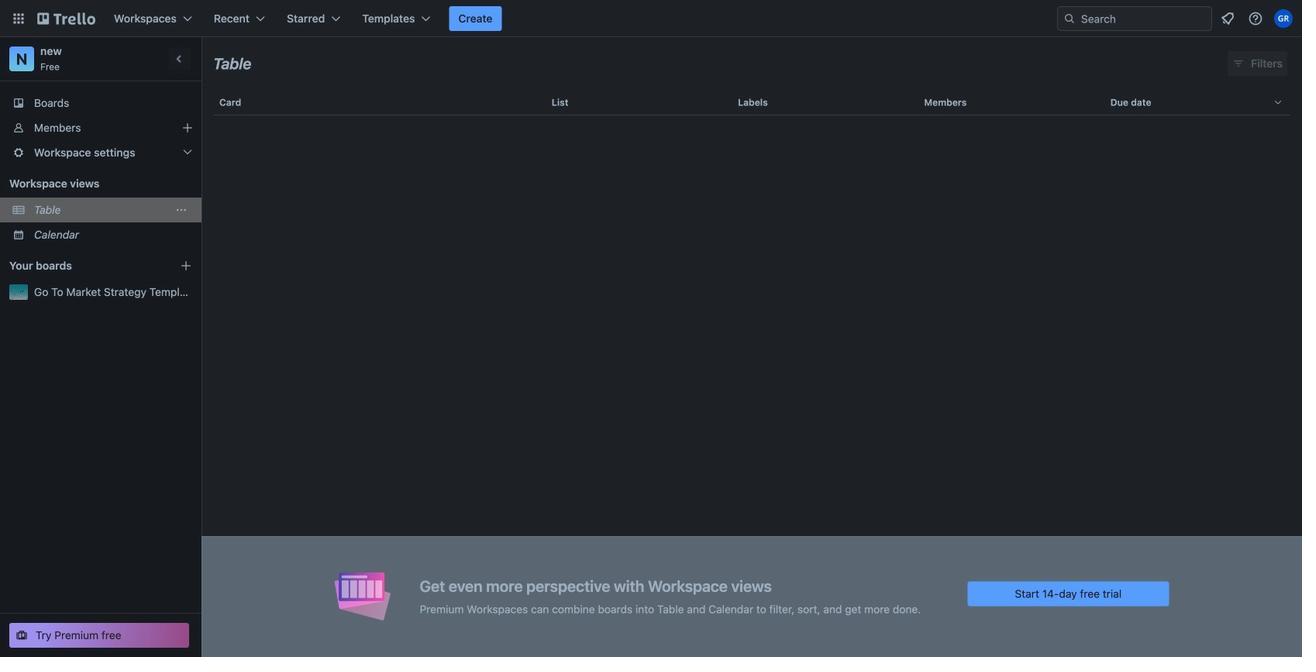 Task type: vqa. For each thing, say whether or not it's contained in the screenshot.
Workspace Actions Menu 'IMAGE'
yes



Task type: locate. For each thing, give the bounding box(es) containing it.
table
[[202, 84, 1302, 657]]

greg robinson (gregrobinson96) image
[[1274, 9, 1293, 28]]

Search field
[[1076, 8, 1212, 29]]

add board image
[[180, 260, 192, 272]]

row
[[213, 84, 1291, 121]]

back to home image
[[37, 6, 95, 31]]

None text field
[[213, 49, 252, 78]]

primary element
[[0, 0, 1302, 37]]



Task type: describe. For each thing, give the bounding box(es) containing it.
0 notifications image
[[1219, 9, 1237, 28]]

workspace navigation collapse icon image
[[169, 48, 191, 70]]

your boards with 1 items element
[[9, 257, 157, 275]]

search image
[[1064, 12, 1076, 25]]

open information menu image
[[1248, 11, 1264, 26]]

workspace actions menu image
[[175, 204, 188, 216]]



